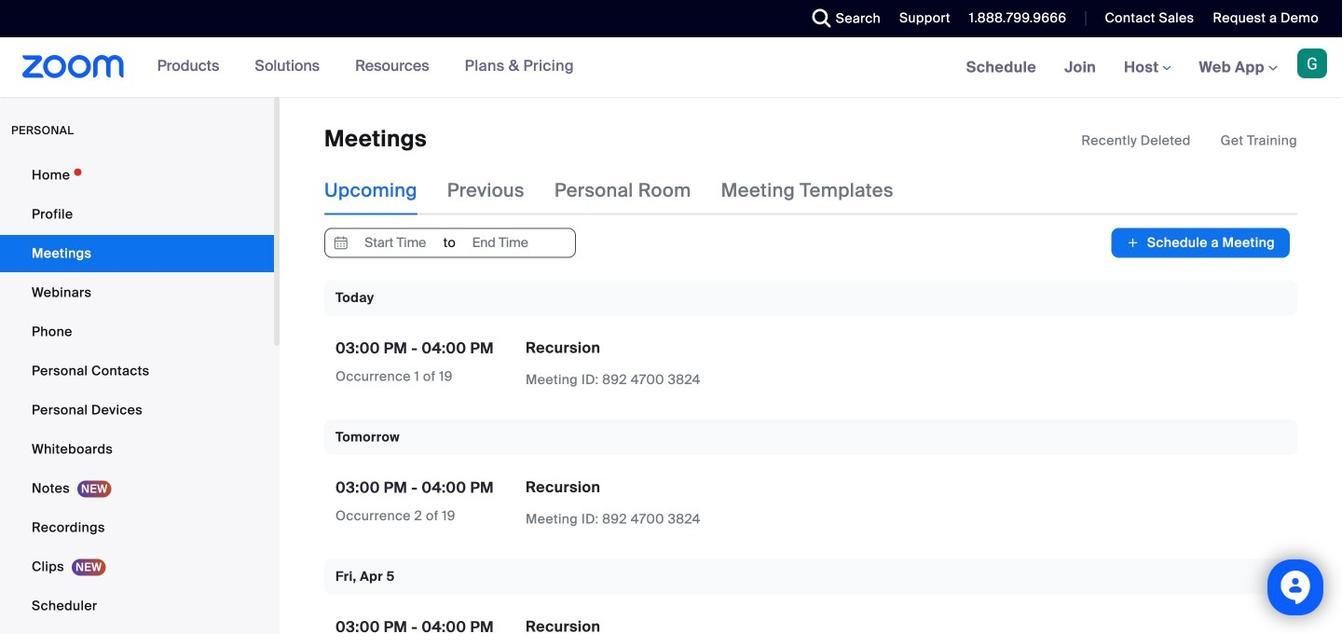 Task type: locate. For each thing, give the bounding box(es) containing it.
add image
[[1127, 234, 1140, 252]]

1 vertical spatial recursion element
[[526, 477, 601, 497]]

2 vertical spatial recursion element
[[526, 617, 601, 634]]

Date Range Picker End field
[[457, 229, 544, 257]]

date image
[[330, 229, 352, 257]]

meetings navigation
[[953, 37, 1343, 98]]

2 recursion element from the top
[[526, 477, 601, 497]]

product information navigation
[[143, 37, 588, 97]]

application
[[1082, 131, 1298, 150], [526, 338, 852, 390], [526, 477, 852, 529], [526, 617, 852, 634]]

recursion element
[[526, 338, 601, 358], [526, 477, 601, 497], [526, 617, 601, 634]]

0 vertical spatial recursion element
[[526, 338, 601, 358]]

banner
[[0, 37, 1343, 98]]



Task type: vqa. For each thing, say whether or not it's contained in the screenshot.
the top the "$ 70 00 /year/user"
no



Task type: describe. For each thing, give the bounding box(es) containing it.
profile picture image
[[1298, 48, 1328, 78]]

personal menu menu
[[0, 157, 274, 634]]

zoom logo image
[[22, 55, 125, 78]]

tabs of meeting tab list
[[325, 166, 924, 215]]

Date Range Picker Start field
[[352, 229, 439, 257]]

3 recursion element from the top
[[526, 617, 601, 634]]

1 recursion element from the top
[[526, 338, 601, 358]]



